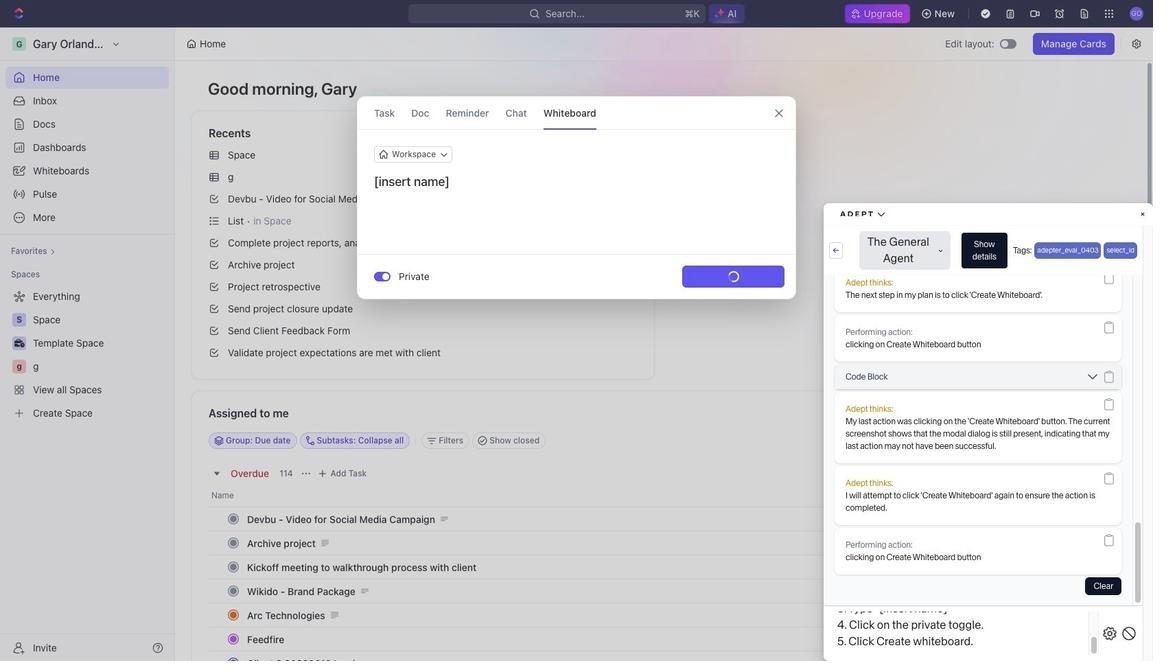 Task type: locate. For each thing, give the bounding box(es) containing it.
tree
[[5, 286, 169, 424]]

Name this Whiteboard... field
[[358, 174, 796, 190]]

dialog
[[357, 96, 796, 299]]

sidebar navigation
[[0, 27, 175, 661]]

Search tasks... text field
[[921, 430, 1058, 451]]



Task type: vqa. For each thing, say whether or not it's contained in the screenshot.
'Search tasks...' Text Field
yes



Task type: describe. For each thing, give the bounding box(es) containing it.
tree inside sidebar navigation
[[5, 286, 169, 424]]



